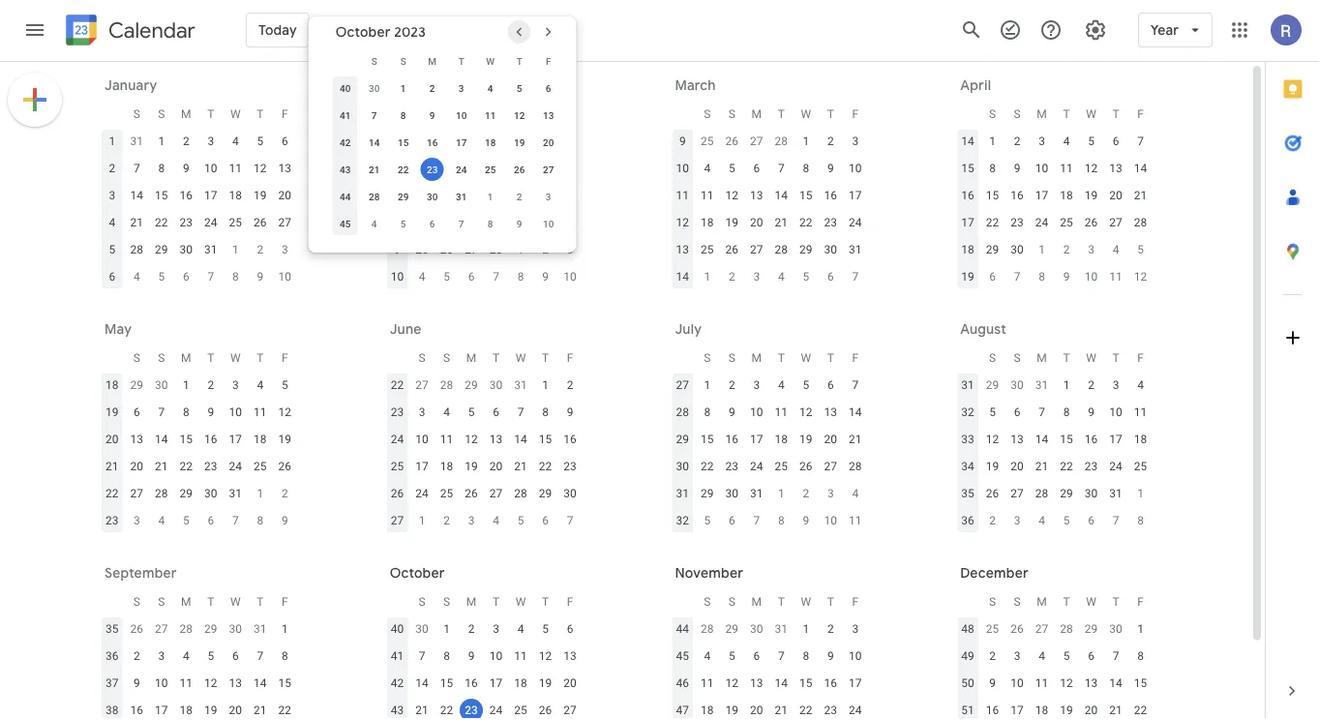 Task type: describe. For each thing, give the bounding box(es) containing it.
20 inside the march grid
[[750, 216, 763, 229]]

20 inside april grid
[[1110, 189, 1123, 202]]

saturday column header
[[410, 101, 434, 128]]

7 inside november grid
[[778, 650, 785, 663]]

40 for s
[[340, 82, 351, 94]]

row containing 50
[[956, 670, 1153, 697]]

12 inside december grid
[[1060, 677, 1073, 690]]

october grid
[[381, 589, 582, 719]]

31 element left june 1 "element"
[[224, 482, 247, 505]]

30 element up june 6 element
[[199, 482, 222, 505]]

16 inside december grid
[[986, 704, 999, 717]]

15 inside july grid
[[701, 433, 714, 446]]

5 inside december grid
[[1063, 650, 1070, 663]]

15 inside the may grid
[[180, 433, 193, 446]]

august 7 element
[[745, 509, 768, 532]]

28 element up may 5 element
[[1129, 211, 1152, 234]]

september 3 element
[[1006, 509, 1029, 532]]

30 inside april grid
[[1011, 243, 1024, 257]]

47
[[676, 704, 689, 717]]

29 for "29" element above the july 6 element
[[539, 487, 552, 500]]

june 4 element
[[150, 509, 173, 532]]

31 element inside august grid
[[1104, 482, 1128, 505]]

28 element left march 1 element
[[484, 238, 508, 261]]

13 inside november grid
[[750, 677, 763, 690]]

f inside january grid
[[282, 107, 288, 121]]

august 3 element
[[819, 482, 842, 505]]

march
[[675, 76, 716, 94]]

row group for july
[[670, 372, 868, 534]]

june
[[390, 320, 422, 338]]

16 inside september grid
[[130, 704, 143, 717]]

25 inside october 2023 grid
[[485, 164, 496, 175]]

row containing 20
[[100, 426, 297, 453]]

28 element up april 4 element
[[770, 238, 793, 261]]

row containing 49
[[956, 643, 1153, 670]]

29 for january 29 'element'
[[440, 135, 453, 148]]

february 27 element
[[745, 130, 768, 153]]

w inside october grid
[[516, 595, 526, 609]]

17 inside august grid
[[1110, 433, 1123, 446]]

27 inside april grid
[[1110, 216, 1123, 229]]

column header for february
[[385, 101, 410, 128]]

38
[[106, 704, 119, 717]]

february 5 element
[[150, 265, 173, 288]]

june 7 element
[[224, 509, 247, 532]]

june 8 element
[[249, 509, 272, 532]]

30 inside january grid
[[180, 243, 193, 257]]

november 27 element
[[1030, 618, 1054, 641]]

october for october
[[390, 564, 445, 582]]

28 element up september 4 element
[[1030, 482, 1054, 505]]

row containing 15
[[956, 155, 1153, 182]]

19 inside july grid
[[800, 433, 813, 446]]

august 30 element
[[224, 618, 247, 641]]

june 6 element
[[199, 509, 222, 532]]

june 3 element
[[125, 509, 148, 532]]

42 for s
[[340, 136, 351, 148]]

28 up august 4 element
[[849, 460, 862, 473]]

february 8 element
[[224, 265, 247, 288]]

may 12 element
[[1129, 265, 1152, 288]]

2 inside december grid
[[989, 650, 996, 663]]

f inside december grid
[[1138, 595, 1144, 609]]

m inside june grid
[[466, 351, 476, 365]]

18 inside june grid
[[440, 460, 453, 473]]

23 inside the march grid
[[824, 216, 837, 229]]

f inside october grid
[[567, 595, 573, 609]]

november 29 element
[[1080, 618, 1103, 641]]

row containing 28
[[670, 399, 868, 426]]

10 inside september grid
[[155, 677, 168, 690]]

24 inside the may grid
[[229, 460, 242, 473]]

19 inside january grid
[[254, 189, 267, 202]]

26 inside the may grid
[[278, 460, 291, 473]]

august 2 element
[[794, 482, 818, 505]]

23, today element for t
[[460, 699, 483, 719]]

29 for october 29 element
[[725, 622, 739, 636]]

29 for "29" element above february 5 element
[[155, 243, 168, 257]]

28 element up july 5 element
[[509, 482, 532, 505]]

9 inside june grid
[[567, 406, 573, 419]]

row containing m
[[385, 101, 582, 128]]

20 inside february grid
[[465, 216, 478, 229]]

row containing 25
[[385, 453, 582, 480]]

2 inside october grid
[[468, 622, 475, 636]]

april 1 element
[[696, 265, 719, 288]]

29 for may 29 element
[[465, 378, 478, 392]]

23 element inside april grid
[[1006, 211, 1029, 234]]

8 inside the march grid
[[803, 162, 809, 175]]

3 element
[[559, 130, 582, 153]]

13 inside january grid
[[278, 162, 291, 175]]

16 inside the may grid
[[204, 433, 217, 446]]

row group for november
[[670, 616, 868, 719]]

february grid
[[381, 101, 582, 290]]

23 inside april grid
[[1011, 216, 1024, 229]]

23 cell for t
[[459, 697, 484, 719]]

may 4 element
[[1104, 238, 1128, 261]]

31 inside the may grid
[[229, 487, 242, 500]]

july 6 element
[[534, 509, 557, 532]]

25 inside august grid
[[1134, 460, 1147, 473]]

february
[[390, 76, 449, 94]]

30 inside december grid
[[1110, 622, 1123, 636]]

28 inside october 2023 grid
[[369, 191, 380, 202]]

18 inside september grid
[[180, 704, 193, 717]]

april
[[960, 76, 991, 94]]

18 inside december grid
[[1035, 704, 1049, 717]]

september 8 element
[[1129, 509, 1152, 532]]

40 for m
[[391, 622, 404, 636]]

august 27 element
[[150, 618, 173, 641]]

row containing 38
[[100, 697, 297, 719]]

29 for "29" element on top of may 6 element
[[986, 243, 999, 257]]

w inside october 2023 grid
[[486, 55, 495, 67]]

row containing 12
[[670, 209, 868, 236]]

march grid
[[666, 101, 868, 290]]

13 inside september grid
[[229, 677, 242, 690]]

may 8 element
[[1030, 265, 1054, 288]]

november 26 element
[[1006, 618, 1029, 641]]

31 right july 30 element at the bottom
[[1035, 378, 1049, 392]]

20 inside october grid
[[564, 677, 577, 690]]

17 inside november grid
[[849, 677, 862, 690]]

15 inside february grid
[[514, 189, 527, 202]]

21 inside june grid
[[514, 460, 527, 473]]

20 inside august grid
[[1011, 460, 1024, 473]]

january
[[105, 76, 157, 94]]

29 for november 29 element at the bottom right of the page
[[1085, 622, 1098, 636]]

19 inside november grid
[[725, 704, 739, 717]]

april 6 element
[[819, 265, 842, 288]]

today
[[258, 21, 297, 39]]

8 inside september grid
[[282, 650, 288, 663]]

15 inside october 2023 grid
[[398, 136, 409, 148]]

11 inside november grid
[[701, 677, 714, 690]]

27 inside october 2023 grid
[[543, 164, 554, 175]]

april 7 element
[[844, 265, 867, 288]]

17 inside october grid
[[490, 677, 503, 690]]

july 3 element
[[460, 509, 483, 532]]

june grid
[[381, 345, 582, 534]]

28 inside january grid
[[130, 243, 143, 257]]

row containing 8
[[385, 209, 582, 236]]

21 inside july grid
[[849, 433, 862, 446]]

row containing 17
[[956, 209, 1153, 236]]

january 31 element
[[484, 130, 508, 153]]

october 28 element
[[696, 618, 719, 641]]

31 element left february 1 element
[[199, 238, 222, 261]]

march 2 element
[[534, 238, 557, 261]]

december grid
[[952, 589, 1153, 719]]

row group for december
[[956, 616, 1153, 719]]

31 down january
[[130, 135, 143, 148]]

july
[[675, 320, 702, 338]]

row group for september
[[100, 616, 297, 719]]

29 for "29" element over april 5 element
[[800, 243, 813, 257]]

may grid
[[96, 345, 297, 534]]

29 element up august 5 element at the right bottom of page
[[696, 482, 719, 505]]

april 2 element
[[720, 265, 744, 288]]

september 6 element
[[1080, 509, 1103, 532]]

31 inside november grid
[[775, 622, 788, 636]]

september 7 element
[[1104, 509, 1128, 532]]

29 for april 29 element
[[130, 378, 143, 392]]

july 31 element
[[1030, 374, 1054, 397]]

13 element inside october grid
[[559, 645, 582, 668]]

24 inside the march grid
[[849, 216, 862, 229]]

41 for s
[[340, 109, 351, 121]]

row containing 30
[[670, 453, 868, 480]]

8 inside 'element'
[[1137, 514, 1144, 528]]

row containing 7
[[385, 182, 582, 209]]

30 element left the 'may 1' element
[[1006, 238, 1029, 261]]

may 10 element
[[1080, 265, 1103, 288]]

october 2023
[[336, 23, 426, 41]]

28 up april 4 element
[[775, 243, 788, 257]]

column header for june
[[385, 345, 410, 372]]

august 11 element
[[844, 509, 867, 532]]

28 down july
[[676, 406, 689, 419]]

44 for 28 element above november 4 element
[[340, 191, 351, 202]]

row containing 1
[[100, 128, 297, 155]]

august 5 element
[[696, 509, 719, 532]]

19 inside september grid
[[204, 704, 217, 717]]

august 8 element
[[770, 509, 793, 532]]

row group for february
[[385, 128, 582, 290]]

september grid
[[96, 589, 297, 719]]

21 inside december grid
[[1110, 704, 1123, 717]]

43 for m
[[391, 704, 404, 717]]

20 inside december grid
[[1085, 704, 1098, 717]]

february 2 element
[[249, 238, 272, 261]]

april 3 element
[[745, 265, 768, 288]]

april 5 element
[[794, 265, 818, 288]]

friday column header
[[558, 101, 582, 128]]

28 element up "february 4" element
[[125, 238, 148, 261]]

10 inside november grid
[[849, 650, 862, 663]]

30 element up 'november 6' element
[[421, 185, 444, 208]]

november 2 element
[[508, 185, 531, 208]]

29 element up april 5 element
[[794, 238, 818, 261]]

50
[[961, 677, 974, 690]]

23 element inside january grid
[[174, 211, 198, 234]]

row containing 16
[[956, 182, 1153, 209]]

17 inside june grid
[[416, 460, 429, 473]]

september
[[105, 564, 177, 582]]

22 inside october 2023 grid
[[398, 164, 409, 175]]

november 10 element
[[537, 212, 560, 235]]

may 7 element
[[1006, 265, 1029, 288]]

row containing 13
[[670, 236, 868, 263]]

18 inside november grid
[[701, 704, 714, 717]]

4 inside september grid
[[183, 650, 189, 663]]

july 7 element
[[559, 509, 582, 532]]

january 28 element
[[410, 130, 434, 153]]

30 element up the february 6 element
[[174, 238, 198, 261]]

14 inside june grid
[[514, 433, 527, 446]]

august 10 element
[[819, 509, 842, 532]]

august 31 element
[[249, 618, 272, 641]]

28 left march 1 element
[[490, 243, 503, 257]]

may 2 element
[[1055, 238, 1078, 261]]

march 5 element
[[435, 265, 458, 288]]

row group for april
[[956, 128, 1153, 290]]

august 29 element
[[199, 618, 222, 641]]

27 inside the may grid
[[130, 487, 143, 500]]

17 inside the may grid
[[229, 433, 242, 446]]

november 6 element
[[421, 212, 444, 235]]

31 up november
[[676, 487, 689, 500]]

18 inside august grid
[[1134, 433, 1147, 446]]

november 1 element
[[479, 185, 502, 208]]

september 30 element for s
[[363, 76, 386, 100]]

11 inside january grid
[[229, 162, 242, 175]]

28 element up june 4 "element"
[[150, 482, 173, 505]]

august 26 element
[[125, 618, 148, 641]]

21 inside january grid
[[130, 216, 143, 229]]

10 inside december grid
[[1011, 677, 1024, 690]]

march 3 element
[[559, 238, 582, 261]]

16 inside november grid
[[824, 677, 837, 690]]

28 inside january 28 element
[[416, 135, 429, 148]]

march 4 element
[[410, 265, 434, 288]]

row group for march
[[670, 128, 868, 290]]

24 inside october grid
[[490, 704, 503, 717]]

28 element up november 4 element
[[363, 185, 386, 208]]

april 30 element
[[150, 374, 173, 397]]

february 3 element
[[273, 238, 296, 261]]

may 27 element
[[410, 374, 434, 397]]

33
[[961, 433, 974, 446]]

august 6 element
[[720, 509, 744, 532]]

march 7 element
[[484, 265, 508, 288]]

21 inside october grid
[[416, 704, 429, 717]]

27 inside may 27 element
[[416, 378, 429, 392]]

2 inside november grid
[[827, 622, 834, 636]]

31 element up november 7 element
[[450, 185, 473, 208]]



Task type: locate. For each thing, give the bounding box(es) containing it.
11 inside september grid
[[180, 677, 193, 690]]

29 element up september 5 element
[[1055, 482, 1078, 505]]

row group containing 35
[[100, 616, 297, 719]]

january 29 element
[[435, 130, 458, 153]]

row group containing 9
[[670, 128, 868, 290]]

31 up april 7 element at right top
[[849, 243, 862, 257]]

row group inside june grid
[[385, 372, 582, 534]]

november 5 element
[[392, 212, 415, 235]]

30 element up july 7 element
[[559, 482, 582, 505]]

w inside the may grid
[[230, 351, 241, 365]]

row containing 24
[[385, 426, 582, 453]]

w inside november grid
[[801, 595, 811, 609]]

1 vertical spatial 42
[[391, 677, 404, 690]]

w
[[486, 55, 495, 67], [230, 107, 241, 121], [516, 107, 526, 121], [801, 107, 811, 121], [1086, 107, 1097, 121], [230, 351, 241, 365], [516, 351, 526, 365], [801, 351, 811, 365], [1086, 351, 1097, 365], [230, 595, 241, 609], [516, 595, 526, 609], [801, 595, 811, 609], [1086, 595, 1097, 609]]

0 vertical spatial september 30 element
[[363, 76, 386, 100]]

row group containing 14
[[956, 128, 1153, 290]]

0 vertical spatial 36
[[961, 514, 974, 528]]

29 inside december grid
[[1085, 622, 1098, 636]]

19
[[514, 136, 525, 148], [254, 189, 267, 202], [1085, 189, 1098, 202], [440, 216, 453, 229], [725, 216, 739, 229], [961, 270, 974, 284], [106, 406, 119, 419], [278, 433, 291, 446], [800, 433, 813, 446], [465, 460, 478, 473], [986, 460, 999, 473], [539, 677, 552, 690], [204, 704, 217, 717], [725, 704, 739, 717], [1060, 704, 1073, 717]]

march 10 element
[[559, 265, 582, 288]]

41 for m
[[391, 650, 404, 663]]

28 right may 27 element
[[440, 378, 453, 392]]

31 element up april 7 element at right top
[[844, 238, 867, 261]]

0 vertical spatial 23, today element
[[421, 158, 444, 181]]

30 element
[[421, 185, 444, 208], [174, 238, 198, 261], [819, 238, 842, 261], [1006, 238, 1029, 261], [199, 482, 222, 505], [559, 482, 582, 505], [720, 482, 744, 505], [1080, 482, 1103, 505]]

column header down april
[[956, 101, 980, 128]]

6
[[546, 82, 551, 94], [282, 135, 288, 148], [1113, 135, 1119, 148], [394, 162, 401, 175], [468, 162, 475, 175], [753, 162, 760, 175], [430, 218, 435, 229], [109, 270, 115, 284], [183, 270, 189, 284], [468, 270, 475, 284], [827, 270, 834, 284], [989, 270, 996, 284], [827, 378, 834, 392], [133, 406, 140, 419], [493, 406, 499, 419], [1014, 406, 1021, 419], [208, 514, 214, 528], [542, 514, 549, 528], [729, 514, 735, 528], [1088, 514, 1095, 528], [567, 622, 573, 636], [232, 650, 239, 663], [753, 650, 760, 663], [1088, 650, 1095, 663]]

february 4 element
[[125, 265, 148, 288]]

29 element up february 5 element
[[150, 238, 173, 261]]

0 vertical spatial 45
[[340, 218, 351, 229]]

13 inside july grid
[[824, 406, 837, 419]]

w inside june grid
[[516, 351, 526, 365]]

december 31 element
[[125, 130, 148, 153]]

m inside july grid
[[752, 351, 762, 365]]

14
[[961, 135, 974, 148], [369, 136, 380, 148], [1134, 162, 1147, 175], [130, 189, 143, 202], [490, 189, 503, 202], [775, 189, 788, 202], [676, 270, 689, 284], [849, 406, 862, 419], [155, 433, 168, 446], [514, 433, 527, 446], [1035, 433, 1049, 446], [254, 677, 267, 690], [416, 677, 429, 690], [775, 677, 788, 690], [1110, 677, 1123, 690]]

23 element inside july grid
[[720, 455, 744, 478]]

0 horizontal spatial september 30 element
[[363, 76, 386, 100]]

0 horizontal spatial 23, today element
[[421, 158, 444, 181]]

august 9 element
[[794, 509, 818, 532]]

september 30 element
[[363, 76, 386, 100], [410, 618, 434, 641]]

1 horizontal spatial 40
[[391, 622, 404, 636]]

22 inside the march grid
[[800, 216, 813, 229]]

30 element up september 6 element on the bottom
[[1080, 482, 1103, 505]]

1 horizontal spatial 45
[[676, 650, 689, 663]]

column header for april
[[956, 101, 980, 128]]

28 right november 27 element
[[1060, 622, 1073, 636]]

26 inside august grid
[[986, 487, 999, 500]]

w inside february grid
[[516, 107, 526, 121]]

22 inside august grid
[[1060, 460, 1073, 473]]

22 inside november grid
[[800, 704, 813, 717]]

row group containing 5
[[385, 128, 582, 290]]

31 left june 1 "element"
[[229, 487, 242, 500]]

16
[[427, 136, 438, 148], [180, 189, 193, 202], [539, 189, 552, 202], [824, 189, 837, 202], [961, 189, 974, 202], [1011, 189, 1024, 202], [204, 433, 217, 446], [564, 433, 577, 446], [725, 433, 739, 446], [1085, 433, 1098, 446], [465, 677, 478, 690], [824, 677, 837, 690], [130, 704, 143, 717], [986, 704, 999, 717]]

11 inside february grid
[[416, 189, 429, 202]]

22 inside january grid
[[155, 216, 168, 229]]

21
[[369, 164, 380, 175], [1134, 189, 1147, 202], [130, 216, 143, 229], [490, 216, 503, 229], [775, 216, 788, 229], [849, 433, 862, 446], [106, 460, 119, 473], [155, 460, 168, 473], [514, 460, 527, 473], [1035, 460, 1049, 473], [254, 704, 267, 717], [416, 704, 429, 717], [775, 704, 788, 717], [1110, 704, 1123, 717]]

31 right august 30 element in the left of the page
[[254, 622, 267, 636]]

row group for may
[[100, 372, 297, 534]]

12 inside july grid
[[800, 406, 813, 419]]

2
[[430, 82, 435, 94], [183, 135, 189, 148], [542, 135, 549, 148], [827, 135, 834, 148], [1014, 135, 1021, 148], [109, 162, 115, 175], [517, 191, 522, 202], [257, 243, 263, 257], [542, 243, 549, 257], [1063, 243, 1070, 257], [729, 270, 735, 284], [208, 378, 214, 392], [567, 378, 573, 392], [729, 378, 735, 392], [1088, 378, 1095, 392], [282, 487, 288, 500], [803, 487, 809, 500], [443, 514, 450, 528], [989, 514, 996, 528], [468, 622, 475, 636], [827, 622, 834, 636], [133, 650, 140, 663], [989, 650, 996, 663]]

16 inside august grid
[[1085, 433, 1098, 446]]

18 element
[[479, 131, 502, 154], [224, 184, 247, 207], [1055, 184, 1078, 207], [410, 211, 434, 234], [696, 211, 719, 234], [249, 428, 272, 451], [770, 428, 793, 451], [1129, 428, 1152, 451], [435, 455, 458, 478], [509, 672, 532, 695], [174, 699, 198, 719], [696, 699, 719, 719], [1030, 699, 1054, 719]]

row group containing 18
[[100, 372, 297, 534]]

28 up september 4 element
[[1035, 487, 1049, 500]]

february 25 element
[[696, 130, 719, 153]]

row group containing 22
[[385, 372, 582, 534]]

0 horizontal spatial 40
[[340, 82, 351, 94]]

march 9 element
[[534, 265, 557, 288]]

41 inside october 2023 grid
[[340, 109, 351, 121]]

31 right may 30 element
[[514, 378, 527, 392]]

1 horizontal spatial 35
[[961, 487, 974, 500]]

1 vertical spatial 23, today element
[[460, 699, 483, 719]]

0 vertical spatial 32
[[961, 406, 974, 419]]

11 element
[[479, 104, 502, 127], [224, 157, 247, 180], [1055, 157, 1078, 180], [410, 184, 434, 207], [696, 184, 719, 207], [249, 401, 272, 424], [770, 401, 793, 424], [1129, 401, 1152, 424], [435, 428, 458, 451], [509, 645, 532, 668], [174, 672, 198, 695], [696, 672, 719, 695], [1030, 672, 1054, 695]]

20
[[543, 136, 554, 148], [278, 189, 291, 202], [1110, 189, 1123, 202], [465, 216, 478, 229], [750, 216, 763, 229], [106, 433, 119, 446], [824, 433, 837, 446], [130, 460, 143, 473], [490, 460, 503, 473], [1011, 460, 1024, 473], [564, 677, 577, 690], [229, 704, 242, 717], [750, 704, 763, 717], [1085, 704, 1098, 717]]

29 element up november 5 element
[[392, 185, 415, 208]]

row group for october
[[385, 616, 582, 719]]

16 inside july grid
[[725, 433, 739, 446]]

16 element
[[421, 131, 444, 154], [174, 184, 198, 207], [534, 184, 557, 207], [819, 184, 842, 207], [1006, 184, 1029, 207], [199, 428, 222, 451], [559, 428, 582, 451], [720, 428, 744, 451], [1080, 428, 1103, 451], [460, 672, 483, 695], [819, 672, 842, 695], [125, 699, 148, 719], [981, 699, 1004, 719]]

october down july 1 element
[[390, 564, 445, 582]]

3
[[459, 82, 464, 94], [208, 135, 214, 148], [852, 135, 859, 148], [1039, 135, 1045, 148], [109, 189, 115, 202], [546, 191, 551, 202], [282, 243, 288, 257], [567, 243, 573, 257], [1088, 243, 1095, 257], [753, 270, 760, 284], [232, 378, 239, 392], [753, 378, 760, 392], [1113, 378, 1119, 392], [419, 406, 425, 419], [827, 487, 834, 500], [133, 514, 140, 528], [468, 514, 475, 528], [1014, 514, 1021, 528], [493, 622, 499, 636], [852, 622, 859, 636], [158, 650, 165, 663], [1014, 650, 1021, 663]]

row group containing 31
[[956, 372, 1153, 534]]

22 inside december grid
[[1134, 704, 1147, 717]]

4 inside "element"
[[158, 514, 165, 528]]

27 inside february grid
[[465, 243, 478, 257]]

11
[[485, 109, 496, 121], [229, 162, 242, 175], [1060, 162, 1073, 175], [416, 189, 429, 202], [676, 189, 689, 202], [701, 189, 714, 202], [1110, 270, 1123, 284], [254, 406, 267, 419], [775, 406, 788, 419], [1134, 406, 1147, 419], [440, 433, 453, 446], [849, 514, 862, 528], [514, 650, 527, 663], [180, 677, 193, 690], [701, 677, 714, 690], [1035, 677, 1049, 690]]

row group containing 1
[[100, 128, 297, 290]]

october 2023 grid
[[327, 47, 563, 237]]

february 6 element
[[174, 265, 198, 288]]

f inside october 2023 grid
[[546, 55, 551, 67]]

35 left august 26 element
[[106, 622, 119, 636]]

36 inside august grid
[[961, 514, 974, 528]]

1
[[401, 82, 406, 94], [109, 135, 115, 148], [158, 135, 165, 148], [517, 135, 524, 148], [803, 135, 809, 148], [989, 135, 996, 148], [488, 191, 493, 202], [232, 243, 239, 257], [517, 243, 524, 257], [1039, 243, 1045, 257], [704, 270, 711, 284], [183, 378, 189, 392], [542, 378, 549, 392], [704, 378, 711, 392], [1063, 378, 1070, 392], [257, 487, 263, 500], [778, 487, 785, 500], [1137, 487, 1144, 500], [419, 514, 425, 528], [282, 622, 288, 636], [443, 622, 450, 636], [803, 622, 809, 636], [1137, 622, 1144, 636]]

31 left august 1 element
[[750, 487, 763, 500]]

3 inside september grid
[[158, 650, 165, 663]]

13 inside august grid
[[1011, 433, 1024, 446]]

23
[[427, 164, 438, 175], [180, 216, 193, 229], [539, 216, 552, 229], [824, 216, 837, 229], [1011, 216, 1024, 229], [391, 406, 404, 419], [204, 460, 217, 473], [564, 460, 577, 473], [725, 460, 739, 473], [1085, 460, 1098, 473], [106, 514, 119, 528], [465, 704, 478, 717], [824, 704, 837, 717]]

14 element
[[363, 131, 386, 154], [1129, 157, 1152, 180], [125, 184, 148, 207], [484, 184, 508, 207], [770, 184, 793, 207], [844, 401, 867, 424], [150, 428, 173, 451], [509, 428, 532, 451], [1030, 428, 1054, 451], [249, 672, 272, 695], [410, 672, 434, 695], [770, 672, 793, 695], [1104, 672, 1128, 695]]

may 31 element
[[509, 374, 532, 397]]

column header down october 2023
[[331, 47, 360, 75]]

row containing 26
[[385, 480, 582, 507]]

december
[[960, 564, 1029, 582]]

july 30 element
[[1006, 374, 1029, 397]]

28 left october 29 element
[[701, 622, 714, 636]]

october up 'february' in the top of the page
[[336, 23, 391, 41]]

30 element up april 6 element
[[819, 238, 842, 261]]

23 inside july grid
[[725, 460, 739, 473]]

february 26 element
[[720, 130, 744, 153]]

29 for july 29 element
[[986, 378, 999, 392]]

f inside june grid
[[567, 351, 573, 365]]

31 element left august 1 element
[[745, 482, 768, 505]]

20 inside september grid
[[229, 704, 242, 717]]

1 vertical spatial 41
[[391, 650, 404, 663]]

29 element up the july 6 element
[[534, 482, 557, 505]]

june 9 element
[[273, 509, 296, 532]]

22 inside february grid
[[514, 216, 527, 229]]

february 28 element
[[770, 130, 793, 153]]

31 left february 1 element
[[204, 243, 217, 257]]

22 inside april grid
[[986, 216, 999, 229]]

29 for "29" element on top of november 5 element
[[398, 191, 409, 202]]

may 9 element
[[1055, 265, 1078, 288]]

row containing 34
[[956, 453, 1153, 480]]

1 horizontal spatial september 30 element
[[410, 618, 434, 641]]

25
[[701, 135, 714, 148], [485, 164, 496, 175], [229, 216, 242, 229], [1060, 216, 1073, 229], [416, 243, 429, 257], [701, 243, 714, 257], [254, 460, 267, 473], [391, 460, 404, 473], [775, 460, 788, 473], [1134, 460, 1147, 473], [440, 487, 453, 500], [986, 622, 999, 636], [514, 704, 527, 717]]

13 inside april grid
[[1110, 162, 1123, 175]]

row containing 46
[[670, 670, 868, 697]]

26 inside december grid
[[1011, 622, 1024, 636]]

0 vertical spatial 23 cell
[[418, 156, 447, 183]]

22 inside october grid
[[440, 704, 453, 717]]

44
[[340, 191, 351, 202], [676, 622, 689, 636]]

32 left august 5 element at the right bottom of page
[[676, 514, 689, 528]]

november 25 element
[[981, 618, 1004, 641]]

0 horizontal spatial 36
[[106, 650, 119, 663]]

august
[[960, 320, 1007, 338]]

45
[[340, 218, 351, 229], [676, 650, 689, 663]]

row group containing 48
[[956, 616, 1153, 719]]

15 element
[[392, 131, 415, 154], [150, 184, 173, 207], [509, 184, 532, 207], [794, 184, 818, 207], [981, 184, 1004, 207], [174, 428, 198, 451], [534, 428, 557, 451], [696, 428, 719, 451], [1055, 428, 1078, 451], [273, 672, 296, 695], [435, 672, 458, 695], [794, 672, 818, 695], [1129, 672, 1152, 695]]

0 horizontal spatial 23 cell
[[418, 156, 447, 183]]

35 for august 29 element
[[106, 622, 119, 636]]

31 up november 7 element
[[456, 191, 467, 202]]

29 for "29" element on top of august 5 element at the right bottom of page
[[701, 487, 714, 500]]

35
[[961, 487, 974, 500], [106, 622, 119, 636]]

1 horizontal spatial 44
[[676, 622, 689, 636]]

26 element
[[508, 158, 531, 181], [249, 211, 272, 234], [1080, 211, 1103, 234], [435, 238, 458, 261], [720, 238, 744, 261], [273, 455, 296, 478], [794, 455, 818, 478], [460, 482, 483, 505], [981, 482, 1004, 505], [534, 699, 557, 719]]

10 inside the may grid
[[229, 406, 242, 419]]

21 inside april grid
[[1134, 189, 1147, 202]]

0 horizontal spatial 42
[[340, 136, 351, 148]]

32 up 33
[[961, 406, 974, 419]]

s
[[371, 55, 377, 67], [400, 55, 406, 67], [133, 107, 140, 121], [158, 107, 165, 121], [704, 107, 711, 121], [729, 107, 735, 121], [989, 107, 996, 121], [1014, 107, 1021, 121], [133, 351, 140, 365], [158, 351, 165, 365], [419, 351, 425, 365], [443, 351, 450, 365], [704, 351, 711, 365], [729, 351, 735, 365], [989, 351, 996, 365], [1014, 351, 1021, 365], [133, 595, 140, 609], [158, 595, 165, 609], [419, 595, 425, 609], [443, 595, 450, 609], [704, 595, 711, 609], [729, 595, 735, 609], [989, 595, 996, 609], [1014, 595, 1021, 609]]

0 horizontal spatial 32
[[676, 514, 689, 528]]

f
[[546, 55, 551, 67], [282, 107, 288, 121], [852, 107, 859, 121], [1138, 107, 1144, 121], [282, 351, 288, 365], [567, 351, 573, 365], [852, 351, 859, 365], [1138, 351, 1144, 365], [282, 595, 288, 609], [567, 595, 573, 609], [852, 595, 859, 609], [1138, 595, 1144, 609]]

31 right october 30 element in the right bottom of the page
[[775, 622, 788, 636]]

10
[[456, 109, 467, 121], [204, 162, 217, 175], [564, 162, 577, 175], [676, 162, 689, 175], [849, 162, 862, 175], [1035, 162, 1049, 175], [543, 218, 554, 229], [278, 270, 291, 284], [391, 270, 404, 284], [564, 270, 577, 284], [1085, 270, 1098, 284], [229, 406, 242, 419], [750, 406, 763, 419], [1110, 406, 1123, 419], [416, 433, 429, 446], [824, 514, 837, 528], [490, 650, 503, 663], [849, 650, 862, 663], [155, 677, 168, 690], [1011, 677, 1024, 690]]

6 inside december grid
[[1088, 650, 1095, 663]]

42 for m
[[391, 677, 404, 690]]

row containing 2
[[100, 155, 297, 182]]

w inside august grid
[[1086, 351, 1097, 365]]

26 inside september grid
[[130, 622, 143, 636]]

column header down 'february' in the top of the page
[[385, 101, 410, 128]]

37
[[106, 677, 119, 690]]

0 vertical spatial 44
[[340, 191, 351, 202]]

january grid
[[96, 101, 297, 290]]

may 11 element
[[1104, 265, 1128, 288]]

8 inside june grid
[[542, 406, 549, 419]]

column header for march
[[670, 101, 695, 128]]

46
[[676, 677, 689, 690]]

row containing 21
[[100, 453, 297, 480]]

september 1 element
[[1129, 482, 1152, 505]]

0 vertical spatial 42
[[340, 136, 351, 148]]

30 element up august 6 element
[[720, 482, 744, 505]]

may 6 element
[[981, 265, 1004, 288]]

23 inside november grid
[[824, 704, 837, 717]]

29 for "29" element over september 5 element
[[1060, 487, 1073, 500]]

0 vertical spatial 35
[[961, 487, 974, 500]]

10 inside august grid
[[1110, 406, 1123, 419]]

0 vertical spatial 43
[[340, 164, 351, 175]]

1 vertical spatial september 30 element
[[410, 618, 434, 641]]

1 vertical spatial 35
[[106, 622, 119, 636]]

12
[[514, 109, 525, 121], [254, 162, 267, 175], [1085, 162, 1098, 175], [440, 189, 453, 202], [725, 189, 739, 202], [676, 216, 689, 229], [1134, 270, 1147, 284], [278, 406, 291, 419], [800, 406, 813, 419], [465, 433, 478, 446], [986, 433, 999, 446], [539, 650, 552, 663], [204, 677, 217, 690], [725, 677, 739, 690], [1060, 677, 1073, 690]]

48
[[961, 622, 974, 636]]

november 8 element
[[479, 212, 502, 235]]

51
[[961, 704, 974, 717]]

27
[[750, 135, 763, 148], [543, 164, 554, 175], [278, 216, 291, 229], [1110, 216, 1123, 229], [465, 243, 478, 257], [750, 243, 763, 257], [416, 378, 429, 392], [676, 378, 689, 392], [824, 460, 837, 473], [130, 487, 143, 500], [490, 487, 503, 500], [1011, 487, 1024, 500], [391, 514, 404, 528], [155, 622, 168, 636], [1035, 622, 1049, 636], [564, 704, 577, 717]]

35 down 34
[[961, 487, 974, 500]]

29 element up "june 5" element
[[174, 482, 198, 505]]

29 for august 29 element
[[204, 622, 217, 636]]

28 right the august 27 element
[[180, 622, 193, 636]]

november 7 element
[[450, 212, 473, 235]]

row group inside december grid
[[956, 616, 1153, 719]]

august grid
[[952, 345, 1153, 534]]

october 29 element
[[720, 618, 744, 641]]

28 inside august 28 element
[[180, 622, 193, 636]]

28 up july 5 element
[[514, 487, 527, 500]]

0 horizontal spatial 44
[[340, 191, 351, 202]]

may 29 element
[[460, 374, 483, 397]]

0 vertical spatial 41
[[340, 109, 351, 121]]

34
[[961, 460, 974, 473]]

column header inside the march grid
[[670, 101, 695, 128]]

row containing 51
[[956, 697, 1153, 719]]

28 up may 5 element
[[1134, 216, 1147, 229]]

29 element up may 6 element
[[981, 238, 1004, 261]]

november grid
[[666, 589, 868, 719]]

today button
[[246, 13, 309, 47]]

september 2 element
[[981, 509, 1004, 532]]

february 7 element
[[199, 265, 222, 288]]

12 element
[[508, 104, 531, 127], [249, 157, 272, 180], [1080, 157, 1103, 180], [435, 184, 458, 207], [720, 184, 744, 207], [273, 401, 296, 424], [794, 401, 818, 424], [460, 428, 483, 451], [981, 428, 1004, 451], [534, 645, 557, 668], [199, 672, 222, 695], [720, 672, 744, 695], [1055, 672, 1078, 695]]

column header down march
[[670, 101, 695, 128]]

40 inside october grid
[[391, 622, 404, 636]]

12 inside august grid
[[986, 433, 999, 446]]

31 left july 29 element
[[961, 378, 974, 392]]

5
[[517, 82, 522, 94], [257, 135, 263, 148], [394, 135, 401, 148], [1088, 135, 1095, 148], [443, 162, 450, 175], [729, 162, 735, 175], [401, 218, 406, 229], [109, 243, 115, 257], [1137, 243, 1144, 257], [158, 270, 165, 284], [443, 270, 450, 284], [803, 270, 809, 284], [282, 378, 288, 392], [803, 378, 809, 392], [468, 406, 475, 419], [989, 406, 996, 419], [183, 514, 189, 528], [517, 514, 524, 528], [704, 514, 711, 528], [1063, 514, 1070, 528], [542, 622, 549, 636], [208, 650, 214, 663], [729, 650, 735, 663], [1063, 650, 1070, 663]]

17 inside january grid
[[204, 189, 217, 202]]

0 horizontal spatial 41
[[340, 109, 351, 121]]

october 30 element
[[745, 618, 768, 641]]

1 horizontal spatial 23 cell
[[459, 697, 484, 719]]

row containing 48
[[956, 616, 1153, 643]]

column header
[[331, 47, 360, 75], [385, 101, 410, 128], [670, 101, 695, 128], [956, 101, 980, 128], [385, 345, 410, 372]]

october for october 2023
[[336, 23, 391, 41]]

13 inside october grid
[[564, 650, 577, 663]]

31 element left the september 1 element
[[1104, 482, 1128, 505]]

november 30 element
[[1104, 618, 1128, 641]]

31 inside 'element'
[[514, 378, 527, 392]]

may 1 element
[[1030, 238, 1054, 261]]

4
[[488, 82, 493, 94], [232, 135, 239, 148], [1063, 135, 1070, 148], [419, 162, 425, 175], [704, 162, 711, 175], [109, 216, 115, 229], [372, 218, 377, 229], [1113, 243, 1119, 257], [133, 270, 140, 284], [419, 270, 425, 284], [778, 270, 785, 284], [257, 378, 263, 392], [778, 378, 785, 392], [1137, 378, 1144, 392], [443, 406, 450, 419], [852, 487, 859, 500], [158, 514, 165, 528], [493, 514, 499, 528], [1039, 514, 1045, 528], [517, 622, 524, 636], [183, 650, 189, 663], [704, 650, 711, 663], [1039, 650, 1045, 663]]

october
[[336, 23, 391, 41], [390, 564, 445, 582]]

1 horizontal spatial 32
[[961, 406, 974, 419]]

24
[[456, 164, 467, 175], [204, 216, 217, 229], [564, 216, 577, 229], [849, 216, 862, 229], [1035, 216, 1049, 229], [391, 433, 404, 446], [229, 460, 242, 473], [750, 460, 763, 473], [1110, 460, 1123, 473], [416, 487, 429, 500], [490, 704, 503, 717], [849, 704, 862, 717]]

april 29 element
[[125, 374, 148, 397]]

17 element
[[450, 131, 473, 154], [199, 184, 222, 207], [559, 184, 582, 207], [844, 184, 867, 207], [1030, 184, 1054, 207], [224, 428, 247, 451], [745, 428, 768, 451], [1104, 428, 1128, 451], [410, 455, 434, 478], [484, 672, 508, 695], [844, 672, 867, 695], [150, 699, 173, 719], [1006, 699, 1029, 719]]

0 horizontal spatial 43
[[340, 164, 351, 175]]

1 horizontal spatial 42
[[391, 677, 404, 690]]

march 6 element
[[460, 265, 483, 288]]

july 4 element
[[484, 509, 508, 532]]

1 vertical spatial 36
[[106, 650, 119, 663]]

june 2 element
[[273, 482, 296, 505]]

calendar
[[108, 17, 195, 44]]

1 horizontal spatial 43
[[391, 704, 404, 717]]

22 element
[[392, 158, 415, 181], [150, 211, 173, 234], [509, 211, 532, 234], [794, 211, 818, 234], [981, 211, 1004, 234], [174, 455, 198, 478], [534, 455, 557, 478], [696, 455, 719, 478], [1055, 455, 1078, 478], [273, 699, 296, 719], [435, 699, 458, 719], [794, 699, 818, 719], [1129, 699, 1152, 719]]

36 up the 37
[[106, 650, 119, 663]]

july grid
[[666, 345, 868, 534]]

19 inside august grid
[[986, 460, 999, 473]]

september 5 element
[[1055, 509, 1078, 532]]

tab list
[[1266, 62, 1319, 664]]

35 for "29" element over september 5 element
[[961, 487, 974, 500]]

november 4 element
[[363, 212, 386, 235]]

28 inside the may grid
[[155, 487, 168, 500]]

24 inside july grid
[[750, 460, 763, 473]]

july 5 element
[[509, 509, 532, 532]]

17
[[456, 136, 467, 148], [204, 189, 217, 202], [564, 189, 577, 202], [849, 189, 862, 202], [1035, 189, 1049, 202], [961, 216, 974, 229], [229, 433, 242, 446], [750, 433, 763, 446], [1110, 433, 1123, 446], [416, 460, 429, 473], [490, 677, 503, 690], [849, 677, 862, 690], [155, 704, 168, 717], [1011, 704, 1024, 717]]

18
[[485, 136, 496, 148], [229, 189, 242, 202], [1060, 189, 1073, 202], [701, 216, 714, 229], [961, 243, 974, 257], [106, 378, 119, 392], [254, 433, 267, 446], [775, 433, 788, 446], [1134, 433, 1147, 446], [440, 460, 453, 473], [514, 677, 527, 690], [180, 704, 193, 717], [701, 704, 714, 717], [1035, 704, 1049, 717]]

29 inside september grid
[[204, 622, 217, 636]]

23, today element for m
[[421, 158, 444, 181]]

9
[[430, 109, 435, 121], [679, 135, 686, 148], [183, 162, 189, 175], [542, 162, 549, 175], [827, 162, 834, 175], [1014, 162, 1021, 175], [517, 218, 522, 229], [394, 243, 401, 257], [257, 270, 263, 284], [542, 270, 549, 284], [1063, 270, 1070, 284], [208, 406, 214, 419], [567, 406, 573, 419], [729, 406, 735, 419], [1088, 406, 1095, 419], [282, 514, 288, 528], [803, 514, 809, 528], [468, 650, 475, 663], [827, 650, 834, 663], [133, 677, 140, 690], [989, 677, 996, 690]]

28
[[416, 135, 429, 148], [775, 135, 788, 148], [369, 191, 380, 202], [1134, 216, 1147, 229], [130, 243, 143, 257], [490, 243, 503, 257], [775, 243, 788, 257], [440, 378, 453, 392], [676, 406, 689, 419], [849, 460, 862, 473], [155, 487, 168, 500], [514, 487, 527, 500], [1035, 487, 1049, 500], [180, 622, 193, 636], [701, 622, 714, 636], [1060, 622, 1073, 636]]

1 inside "element"
[[257, 487, 263, 500]]

42
[[340, 136, 351, 148], [391, 677, 404, 690]]

1 horizontal spatial 41
[[391, 650, 404, 663]]

1 vertical spatial 45
[[676, 650, 689, 663]]

28 left january 29 'element'
[[416, 135, 429, 148]]

w inside april grid
[[1086, 107, 1097, 121]]

43
[[340, 164, 351, 175], [391, 704, 404, 717]]

column header down june
[[385, 345, 410, 372]]

row group
[[331, 75, 563, 237], [100, 128, 297, 290], [385, 128, 582, 290], [670, 128, 868, 290], [956, 128, 1153, 290], [100, 372, 297, 534], [385, 372, 582, 534], [670, 372, 868, 534], [956, 372, 1153, 534], [100, 616, 297, 719], [385, 616, 582, 719], [670, 616, 868, 719], [956, 616, 1153, 719]]

11 inside october 2023 grid
[[485, 109, 496, 121]]

row group for june
[[385, 372, 582, 534]]

13 inside october 2023 grid
[[543, 109, 554, 121]]

8
[[401, 109, 406, 121], [158, 162, 165, 175], [517, 162, 524, 175], [803, 162, 809, 175], [989, 162, 996, 175], [394, 216, 401, 229], [488, 218, 493, 229], [232, 270, 239, 284], [517, 270, 524, 284], [1039, 270, 1045, 284], [183, 406, 189, 419], [542, 406, 549, 419], [704, 406, 711, 419], [1063, 406, 1070, 419], [257, 514, 263, 528], [778, 514, 785, 528], [1137, 514, 1144, 528], [282, 650, 288, 663], [443, 650, 450, 663], [803, 650, 809, 663], [1137, 650, 1144, 663]]

t
[[458, 55, 464, 67], [517, 55, 522, 67], [207, 107, 214, 121], [257, 107, 264, 121], [493, 107, 500, 121], [542, 107, 549, 121], [778, 107, 785, 121], [827, 107, 834, 121], [1063, 107, 1070, 121], [1113, 107, 1120, 121], [207, 351, 214, 365], [257, 351, 264, 365], [493, 351, 500, 365], [542, 351, 549, 365], [778, 351, 785, 365], [827, 351, 834, 365], [1063, 351, 1070, 365], [1113, 351, 1120, 365], [207, 595, 214, 609], [257, 595, 264, 609], [493, 595, 500, 609], [542, 595, 549, 609], [778, 595, 785, 609], [827, 595, 834, 609], [1063, 595, 1070, 609], [1113, 595, 1120, 609]]

august 4 element
[[844, 482, 867, 505]]

june 1 element
[[249, 482, 272, 505]]

30
[[369, 82, 380, 94], [465, 135, 478, 148], [427, 191, 438, 202], [180, 243, 193, 257], [824, 243, 837, 257], [1011, 243, 1024, 257], [155, 378, 168, 392], [490, 378, 503, 392], [1011, 378, 1024, 392], [676, 460, 689, 473], [204, 487, 217, 500], [564, 487, 577, 500], [725, 487, 739, 500], [1085, 487, 1098, 500], [229, 622, 242, 636], [416, 622, 429, 636], [750, 622, 763, 636], [1110, 622, 1123, 636]]

september 30 element for m
[[410, 618, 434, 641]]

21 element
[[363, 158, 386, 181], [1129, 184, 1152, 207], [125, 211, 148, 234], [484, 211, 508, 234], [770, 211, 793, 234], [844, 428, 867, 451], [150, 455, 173, 478], [509, 455, 532, 478], [1030, 455, 1054, 478], [249, 699, 272, 719], [410, 699, 434, 719], [770, 699, 793, 719], [1104, 699, 1128, 719]]

7 inside september grid
[[257, 650, 263, 663]]

calendar element
[[62, 11, 195, 53]]

14 inside october grid
[[416, 677, 429, 690]]

row containing 3
[[100, 182, 297, 209]]

28 inside april grid
[[1134, 216, 1147, 229]]

30 inside october grid
[[416, 622, 429, 636]]

november
[[675, 564, 743, 582]]

row containing 29
[[670, 426, 868, 453]]

1 vertical spatial october
[[390, 564, 445, 582]]

22
[[398, 164, 409, 175], [155, 216, 168, 229], [514, 216, 527, 229], [800, 216, 813, 229], [986, 216, 999, 229], [391, 378, 404, 392], [180, 460, 193, 473], [539, 460, 552, 473], [701, 460, 714, 473], [1060, 460, 1073, 473], [106, 487, 119, 500], [278, 704, 291, 717], [440, 704, 453, 717], [800, 704, 813, 717], [1134, 704, 1147, 717]]

22 inside july grid
[[701, 460, 714, 473]]

23 cell for m
[[418, 156, 447, 183]]

sunday column header
[[434, 101, 459, 128]]

november 3 element
[[537, 185, 560, 208]]

july 1 element
[[410, 509, 434, 532]]

31
[[130, 135, 143, 148], [490, 135, 503, 148], [456, 191, 467, 202], [204, 243, 217, 257], [849, 243, 862, 257], [514, 378, 527, 392], [961, 378, 974, 392], [1035, 378, 1049, 392], [229, 487, 242, 500], [676, 487, 689, 500], [750, 487, 763, 500], [1110, 487, 1123, 500], [254, 622, 267, 636], [775, 622, 788, 636]]

july 2 element
[[435, 509, 458, 532]]

1 vertical spatial 40
[[391, 622, 404, 636]]

row containing 11
[[670, 182, 868, 209]]

april 4 element
[[770, 265, 793, 288]]

15
[[398, 136, 409, 148], [961, 162, 974, 175], [155, 189, 168, 202], [514, 189, 527, 202], [800, 189, 813, 202], [986, 189, 999, 202], [180, 433, 193, 446], [539, 433, 552, 446], [701, 433, 714, 446], [1060, 433, 1073, 446], [278, 677, 291, 690], [440, 677, 453, 690], [800, 677, 813, 690], [1134, 677, 1147, 690]]

17 inside the march grid
[[849, 189, 862, 202]]

row group containing 44
[[670, 616, 868, 719]]

7 inside october grid
[[419, 650, 425, 663]]

7
[[372, 109, 377, 121], [1137, 135, 1144, 148], [133, 162, 140, 175], [493, 162, 499, 175], [778, 162, 785, 175], [394, 189, 401, 202], [459, 218, 464, 229], [208, 270, 214, 284], [493, 270, 499, 284], [852, 270, 859, 284], [1014, 270, 1021, 284], [852, 378, 859, 392], [158, 406, 165, 419], [517, 406, 524, 419], [1039, 406, 1045, 419], [232, 514, 239, 528], [567, 514, 573, 528], [753, 514, 760, 528], [1113, 514, 1119, 528], [257, 650, 263, 663], [419, 650, 425, 663], [778, 650, 785, 663], [1113, 650, 1119, 663]]

42 inside october 2023 grid
[[340, 136, 351, 148]]

13
[[543, 109, 554, 121], [278, 162, 291, 175], [1110, 162, 1123, 175], [465, 189, 478, 202], [750, 189, 763, 202], [676, 243, 689, 257], [824, 406, 837, 419], [130, 433, 143, 446], [490, 433, 503, 446], [1011, 433, 1024, 446], [564, 650, 577, 663], [229, 677, 242, 690], [750, 677, 763, 690], [1085, 677, 1098, 690]]

15 inside june grid
[[539, 433, 552, 446]]

1 vertical spatial 44
[[676, 622, 689, 636]]

16 element inside september grid
[[125, 699, 148, 719]]

27 inside january grid
[[278, 216, 291, 229]]

44 for the october 28 'element'
[[676, 622, 689, 636]]

28 inside november 28 element
[[1060, 622, 1073, 636]]

14 inside the may grid
[[155, 433, 168, 446]]

0 vertical spatial 40
[[340, 82, 351, 94]]

40
[[340, 82, 351, 94], [391, 622, 404, 636]]

february 9 element
[[249, 265, 272, 288]]

27 element
[[537, 158, 560, 181], [273, 211, 296, 234], [1104, 211, 1128, 234], [460, 238, 483, 261], [745, 238, 768, 261], [819, 455, 842, 478], [125, 482, 148, 505], [484, 482, 508, 505], [1006, 482, 1029, 505], [559, 699, 582, 719]]

45 inside october 2023 grid
[[340, 218, 351, 229]]

10 element
[[450, 104, 473, 127], [199, 157, 222, 180], [559, 157, 582, 180], [844, 157, 867, 180], [1030, 157, 1054, 180], [224, 401, 247, 424], [745, 401, 768, 424], [1104, 401, 1128, 424], [410, 428, 434, 451], [484, 645, 508, 668], [844, 645, 867, 668], [150, 672, 173, 695], [1006, 672, 1029, 695]]

7 inside december grid
[[1113, 650, 1119, 663]]

28 up june 4 "element"
[[155, 487, 168, 500]]

13 inside the may grid
[[130, 433, 143, 446]]

28 up november 4 element
[[369, 191, 380, 202]]

row containing 4
[[100, 209, 297, 236]]

29 for "29" element over "june 5" element
[[180, 487, 193, 500]]

1 vertical spatial 43
[[391, 704, 404, 717]]

28 up "february 4" element
[[130, 243, 143, 257]]

36 left september 2 'element'
[[961, 514, 974, 528]]

calendar heading
[[105, 17, 195, 44]]

36
[[961, 514, 974, 528], [106, 650, 119, 663]]

45 left november 4 element
[[340, 218, 351, 229]]

2023 button
[[402, 16, 488, 44]]

0 horizontal spatial 35
[[106, 622, 119, 636]]

28 right "february 27" element
[[775, 135, 788, 148]]

2023
[[410, 16, 457, 44], [394, 23, 426, 41]]

20 element
[[537, 131, 560, 154], [273, 184, 296, 207], [1104, 184, 1128, 207], [460, 211, 483, 234], [745, 211, 768, 234], [819, 428, 842, 451], [125, 455, 148, 478], [484, 455, 508, 478], [1006, 455, 1029, 478], [559, 672, 582, 695], [224, 699, 247, 719], [745, 699, 768, 719], [1080, 699, 1103, 719]]

f inside the march grid
[[852, 107, 859, 121]]

row containing 37
[[100, 670, 297, 697]]

row group inside the march grid
[[670, 128, 868, 290]]

43 for s
[[340, 164, 351, 175]]

12 inside october grid
[[539, 650, 552, 663]]

m
[[428, 55, 437, 67], [181, 107, 191, 121], [466, 107, 476, 121], [752, 107, 762, 121], [1037, 107, 1047, 121], [181, 351, 191, 365], [466, 351, 476, 365], [752, 351, 762, 365], [1037, 351, 1047, 365], [181, 595, 191, 609], [466, 595, 476, 609], [752, 595, 762, 609], [1037, 595, 1047, 609]]

0 vertical spatial october
[[336, 23, 391, 41]]

1 vertical spatial 23 cell
[[459, 697, 484, 719]]

may
[[105, 320, 132, 338]]

1 horizontal spatial 36
[[961, 514, 974, 528]]

41
[[340, 109, 351, 121], [391, 650, 404, 663]]

49
[[961, 650, 974, 663]]

column header inside april grid
[[956, 101, 980, 128]]

row group for august
[[956, 372, 1153, 534]]

row containing 47
[[670, 697, 868, 719]]

1 horizontal spatial 23, today element
[[460, 699, 483, 719]]

june 5 element
[[174, 509, 198, 532]]

29
[[440, 135, 453, 148], [398, 191, 409, 202], [155, 243, 168, 257], [800, 243, 813, 257], [986, 243, 999, 257], [130, 378, 143, 392], [465, 378, 478, 392], [986, 378, 999, 392], [676, 433, 689, 446], [180, 487, 193, 500], [539, 487, 552, 500], [701, 487, 714, 500], [1060, 487, 1073, 500], [204, 622, 217, 636], [725, 622, 739, 636], [1085, 622, 1098, 636]]

31 right january 30 "element"
[[490, 135, 503, 148]]

32
[[961, 406, 974, 419], [676, 514, 689, 528]]

august 28 element
[[174, 618, 198, 641]]

28 element up august 4 element
[[844, 455, 867, 478]]

31 left the september 1 element
[[1110, 487, 1123, 500]]

14 inside november grid
[[775, 677, 788, 690]]

31 inside october 2023 grid
[[456, 191, 467, 202]]

26
[[725, 135, 739, 148], [514, 164, 525, 175], [254, 216, 267, 229], [1085, 216, 1098, 229], [440, 243, 453, 257], [725, 243, 739, 257], [278, 460, 291, 473], [800, 460, 813, 473], [391, 487, 404, 500], [465, 487, 478, 500], [986, 487, 999, 500], [130, 622, 143, 636], [1011, 622, 1024, 636], [539, 704, 552, 717]]

15 inside december grid
[[1134, 677, 1147, 690]]

row containing 33
[[956, 426, 1153, 453]]

f inside august grid
[[1138, 351, 1144, 365]]

row group containing 27
[[670, 372, 868, 534]]

0 horizontal spatial 45
[[340, 218, 351, 229]]

44 inside october 2023 grid
[[340, 191, 351, 202]]

23, today element
[[421, 158, 444, 181], [460, 699, 483, 719]]

45 up 46 at the right bottom
[[676, 650, 689, 663]]

1 vertical spatial 32
[[676, 514, 689, 528]]

30 inside september grid
[[229, 622, 242, 636]]

january 30 element
[[460, 130, 483, 153]]

row group for january
[[100, 128, 297, 290]]



Task type: vqa. For each thing, say whether or not it's contained in the screenshot.


